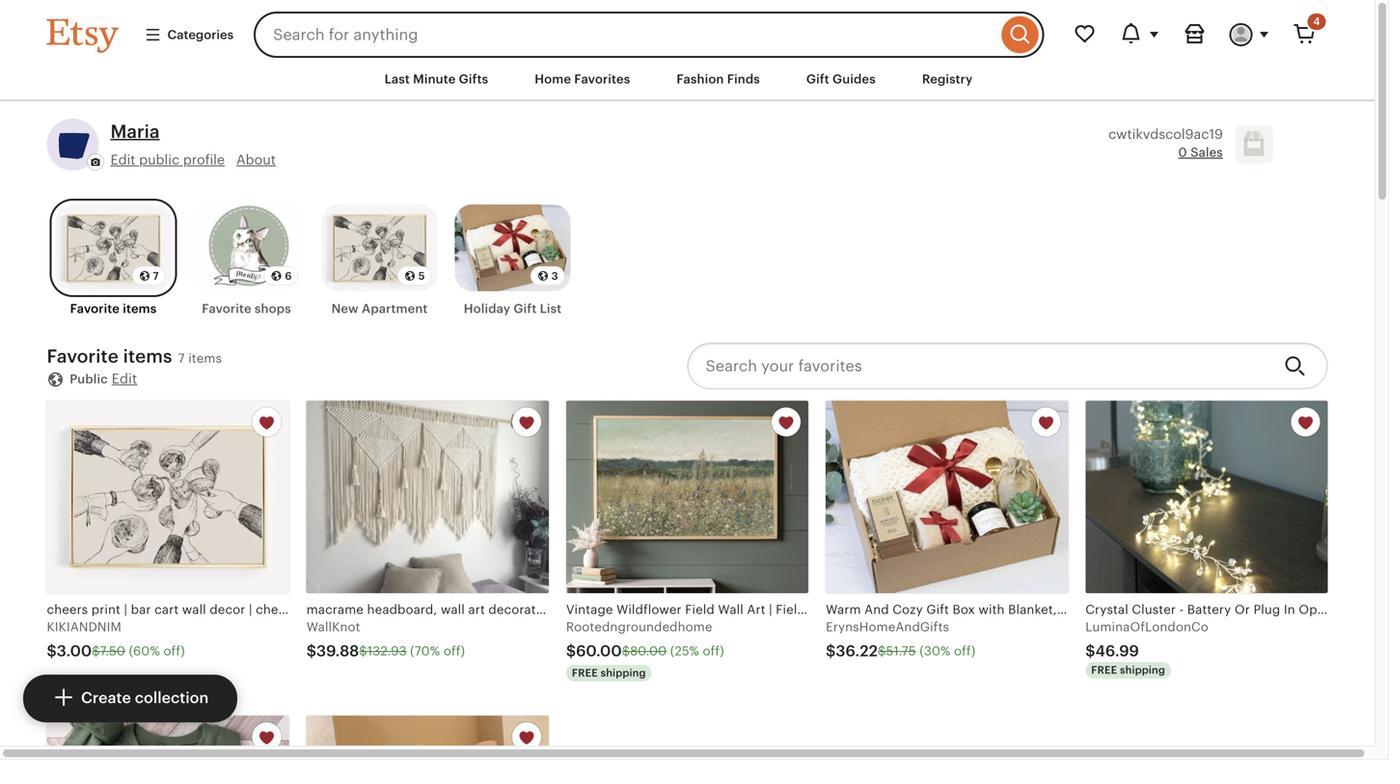 Task type: locate. For each thing, give the bounding box(es) containing it.
battery
[[1188, 603, 1232, 617]]

39.88
[[317, 643, 359, 660]]

wallknot
[[307, 620, 360, 635]]

51.75
[[886, 644, 916, 659]]

1 horizontal spatial free
[[1092, 665, 1118, 677]]

0 horizontal spatial gift
[[514, 302, 537, 316]]

menu bar
[[12, 58, 1363, 102]]

in
[[1284, 603, 1296, 617]]

free down 60.00
[[572, 668, 598, 680]]

0 horizontal spatial 7
[[153, 270, 159, 282]]

macrame headboard, wall art decoration, large wall hanging, bohemian home decor tapestry, image
[[307, 401, 549, 593]]

christmas gift box with bottle | corporate gift set |  fall care package | hygge gift box with blanket | personalized gift image
[[307, 716, 549, 760]]

profile
[[183, 152, 225, 167]]

free inside "rootedngroundedhome $ 60.00 $ 80.00 (25% off) free shipping"
[[572, 668, 598, 680]]

items for favorite items 7 items
[[123, 346, 172, 367]]

rootedngroundedhome $ 60.00 $ 80.00 (25% off) free shipping
[[566, 620, 724, 680]]

off) right (60%
[[164, 644, 185, 659]]

0 vertical spatial 7
[[153, 270, 159, 282]]

1 vertical spatial edit
[[112, 371, 137, 386]]

off) right (30%
[[954, 644, 976, 659]]

$
[[47, 643, 57, 660], [307, 643, 317, 660], [566, 643, 576, 660], [826, 643, 836, 660], [1086, 643, 1096, 660], [92, 644, 100, 659], [359, 644, 367, 659], [622, 644, 630, 659], [878, 644, 886, 659]]

off) inside the erynshomeandgifts $ 36.22 $ 51.75 (30% off)
[[954, 644, 976, 659]]

(30%
[[920, 644, 951, 659]]

3
[[552, 270, 558, 282]]

cheers print | bar cart wall decor | cheers sign | cheers printable wall art | bar cart accessories | bar cart art | digital download image
[[47, 401, 289, 593]]

4
[[1314, 15, 1321, 28]]

home
[[535, 72, 571, 86]]

home favorites link
[[520, 62, 645, 97]]

0 horizontal spatial shipping
[[601, 668, 646, 680]]

favorite for favorite shops
[[202, 302, 252, 316]]

maria
[[110, 121, 160, 142]]

free
[[1092, 665, 1118, 677], [572, 668, 598, 680]]

edit down favorite items 7 items
[[112, 371, 137, 386]]

vintage wildflower field wall art | field of flowers art | botanical wildflower art | 167 image
[[566, 401, 809, 593]]

off)
[[164, 644, 185, 659], [444, 644, 465, 659], [703, 644, 724, 659], [954, 644, 976, 659]]

80.00
[[630, 644, 667, 659]]

off) inside "rootedngroundedhome $ 60.00 $ 80.00 (25% off) free shipping"
[[703, 644, 724, 659]]

favorite
[[70, 302, 120, 316], [202, 302, 252, 316], [47, 346, 119, 367]]

items up edit button
[[123, 346, 172, 367]]

0 vertical spatial gift
[[807, 72, 830, 86]]

3 off) from the left
[[703, 644, 724, 659]]

0 horizontal spatial free
[[572, 668, 598, 680]]

off) inside wallknot $ 39.88 $ 132.93 (70% off)
[[444, 644, 465, 659]]

fashion finds link
[[662, 62, 775, 97]]

fashion
[[677, 72, 724, 86]]

registry link
[[908, 62, 988, 97]]

about
[[236, 152, 276, 167]]

finds
[[727, 72, 760, 86]]

7
[[153, 270, 159, 282], [178, 351, 185, 366]]

favorite shops
[[202, 302, 291, 316]]

last minute gifts link
[[370, 62, 503, 97]]

items
[[123, 302, 157, 316], [123, 346, 172, 367], [188, 351, 222, 366]]

2 off) from the left
[[444, 644, 465, 659]]

gift guides link
[[792, 62, 891, 97]]

off) inside the kikiandnim $ 3.00 $ 7.50 (60% off)
[[164, 644, 185, 659]]

gift left guides
[[807, 72, 830, 86]]

-
[[1180, 603, 1184, 617]]

items for favorite items
[[123, 302, 157, 316]]

or
[[1235, 603, 1251, 617]]

1 horizontal spatial 7
[[178, 351, 185, 366]]

off) right (70%
[[444, 644, 465, 659]]

shipping
[[1120, 665, 1166, 677], [601, 668, 646, 680]]

5
[[419, 270, 425, 282]]

edit for edit public profile
[[110, 152, 136, 167]]

sales
[[1191, 145, 1223, 160]]

1 horizontal spatial gift
[[807, 72, 830, 86]]

public
[[139, 152, 180, 167]]

apartment
[[362, 302, 428, 316]]

shipping down 46.99
[[1120, 665, 1166, 677]]

fashion finds
[[677, 72, 760, 86]]

1 off) from the left
[[164, 644, 185, 659]]

4 link
[[1282, 12, 1328, 58]]

cwtikvdscol9ac19 0 sales
[[1109, 126, 1223, 160]]

None search field
[[254, 12, 1045, 58]]

edit
[[110, 152, 136, 167], [112, 371, 137, 386]]

(60%
[[129, 644, 160, 659]]

favorite items 7 items
[[47, 346, 222, 367]]

1 vertical spatial gift
[[514, 302, 537, 316]]

4 off) from the left
[[954, 644, 976, 659]]

gift
[[807, 72, 830, 86], [514, 302, 537, 316]]

gift left list
[[514, 302, 537, 316]]

1 vertical spatial 7
[[178, 351, 185, 366]]

crystal cluster - battery or plug in operated fairy light string image
[[1086, 401, 1328, 593]]

favorite up favorite items 7 items
[[70, 302, 120, 316]]

cwtikvdscol9ac19
[[1109, 126, 1223, 142]]

0 vertical spatial edit
[[110, 152, 136, 167]]

edit down maria button
[[110, 152, 136, 167]]

edit public profile link
[[110, 150, 225, 169]]

gifts
[[459, 72, 489, 86]]

items down favorite shops
[[188, 351, 222, 366]]

wallknot $ 39.88 $ 132.93 (70% off)
[[307, 620, 465, 660]]

1 horizontal spatial shipping
[[1120, 665, 1166, 677]]

free down 46.99
[[1092, 665, 1118, 677]]

(25%
[[671, 644, 700, 659]]

shipping down 60.00
[[601, 668, 646, 680]]

items up favorite items 7 items
[[123, 302, 157, 316]]

off) right (25%
[[703, 644, 724, 659]]

create collection button
[[23, 675, 238, 723]]

favorite left shops
[[202, 302, 252, 316]]

warm and cozy gift box with blanket, employee appreciation gift, fall care package, hygge gift box, personalized gift, handmade gifts image
[[826, 401, 1069, 593]]

favorite up public at left
[[47, 346, 119, 367]]

plug
[[1254, 603, 1281, 617]]

list
[[540, 302, 562, 316]]



Task type: vqa. For each thing, say whether or not it's contained in the screenshot.
1st Item:
no



Task type: describe. For each thing, give the bounding box(es) containing it.
holiday
[[464, 302, 511, 316]]

new apartment
[[332, 302, 428, 316]]

Search your favorites text field
[[688, 343, 1270, 389]]

favorite for favorite items 7 items
[[47, 346, 119, 367]]

edit for edit
[[112, 371, 137, 386]]

fairy
[[1361, 603, 1390, 617]]

none search field inside categories banner
[[254, 12, 1045, 58]]

gift inside menu bar
[[807, 72, 830, 86]]

(70%
[[410, 644, 440, 659]]

edit button
[[112, 369, 137, 388]]

kikiandnim
[[47, 620, 121, 635]]

favorite items
[[70, 302, 157, 316]]

free inside crystal cluster - battery or plug in operated fairy luminaoflondonco $ 46.99 free shipping
[[1092, 665, 1118, 677]]

132.93
[[367, 644, 407, 659]]

favorites
[[574, 72, 631, 86]]

erynshomeandgifts $ 36.22 $ 51.75 (30% off)
[[826, 620, 976, 660]]

maria button
[[110, 119, 160, 145]]

shops
[[255, 302, 291, 316]]

home favorites
[[535, 72, 631, 86]]

last
[[385, 72, 410, 86]]

operated
[[1299, 603, 1358, 617]]

erynshomeandgifts
[[826, 620, 950, 635]]

shipping inside crystal cluster - battery or plug in operated fairy luminaoflondonco $ 46.99 free shipping
[[1120, 665, 1166, 677]]

registry
[[922, 72, 973, 86]]

edit public profile
[[110, 152, 225, 167]]

about button
[[236, 150, 276, 169]]

categories button
[[130, 17, 248, 52]]

guides
[[833, 72, 876, 86]]

36.22
[[836, 643, 878, 660]]

rootedngroundedhome
[[566, 620, 713, 635]]

favorite for favorite items
[[70, 302, 120, 316]]

cwtikvdscol9ac19 link
[[1109, 125, 1223, 144]]

0 sales link
[[1179, 145, 1223, 160]]

holiday gift list
[[464, 302, 562, 316]]

$ inside crystal cluster - battery or plug in operated fairy luminaoflondonco $ 46.99 free shipping
[[1086, 643, 1096, 660]]

off) for 3.00
[[164, 644, 185, 659]]

categories banner
[[12, 0, 1363, 58]]

crystal
[[1086, 603, 1129, 617]]

shipping inside "rootedngroundedhome $ 60.00 $ 80.00 (25% off) free shipping"
[[601, 668, 646, 680]]

7 inside favorite items 7 items
[[178, 351, 185, 366]]

off) for 36.22
[[954, 644, 976, 659]]

gift guides
[[807, 72, 876, 86]]

60.00
[[576, 643, 622, 660]]

create collection
[[81, 690, 209, 707]]

last minute gifts
[[385, 72, 489, 86]]

off) for 39.88
[[444, 644, 465, 659]]

collection
[[135, 690, 209, 707]]

3.00
[[57, 643, 92, 660]]

menu bar containing last minute gifts
[[12, 58, 1363, 102]]

7.50
[[100, 644, 125, 659]]

cluster
[[1132, 603, 1176, 617]]

public
[[70, 372, 108, 386]]

46.99
[[1096, 643, 1140, 660]]

crystal cluster - battery or plug in operated fairy luminaoflondonco $ 46.99 free shipping
[[1086, 603, 1390, 677]]

cwtikvdscol9ac19 image
[[1235, 125, 1274, 163]]

luminaoflondonco
[[1086, 620, 1209, 635]]

categories
[[167, 27, 234, 42]]

new
[[332, 302, 359, 316]]

Search for anything text field
[[254, 12, 997, 58]]

kikiandnim $ 3.00 $ 7.50 (60% off)
[[47, 620, 185, 660]]

0
[[1179, 145, 1188, 160]]

create
[[81, 690, 131, 707]]

6
[[285, 270, 292, 282]]

items inside favorite items 7 items
[[188, 351, 222, 366]]

minute
[[413, 72, 456, 86]]



